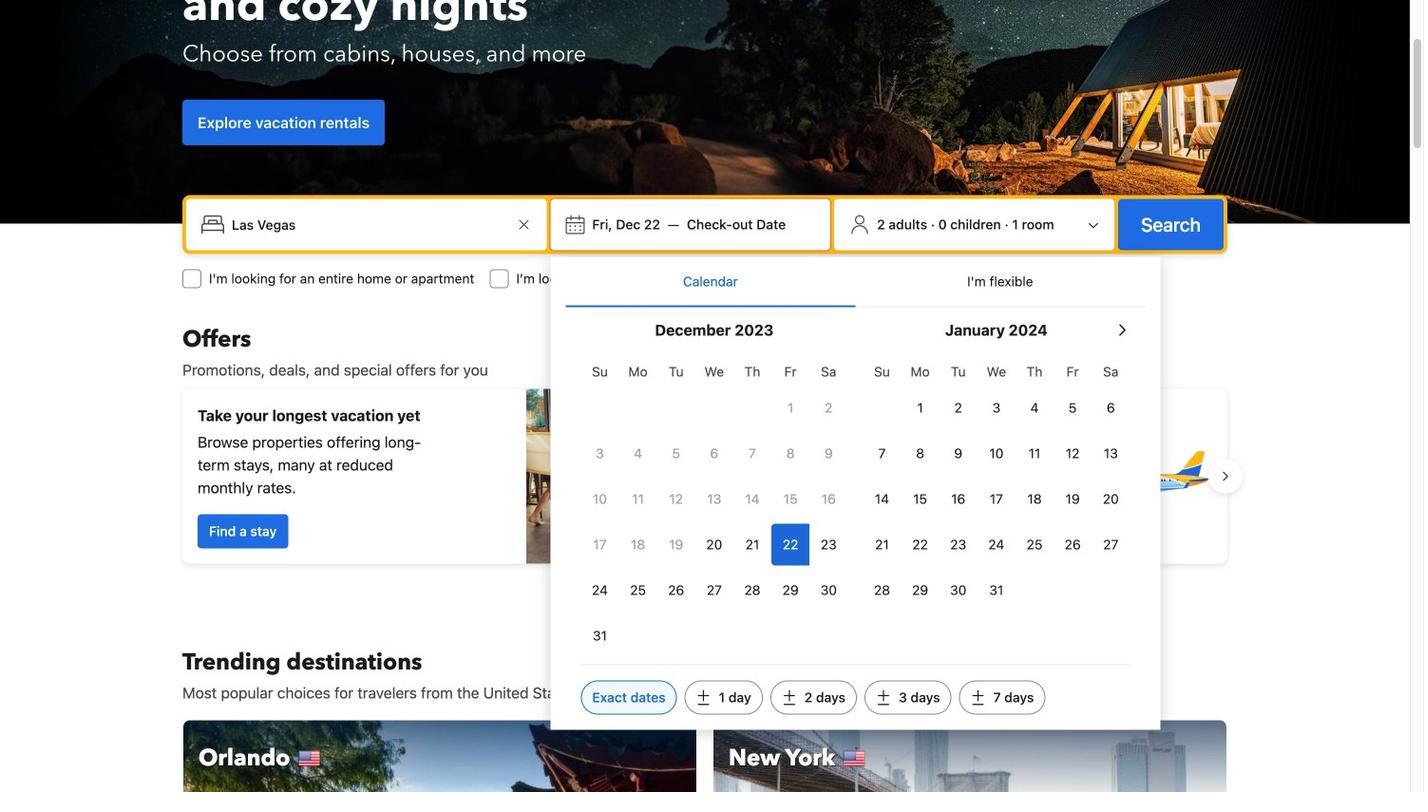 Task type: locate. For each thing, give the bounding box(es) containing it.
15 December 2023 checkbox
[[772, 479, 810, 520]]

26 January 2024 checkbox
[[1054, 524, 1092, 566]]

19 December 2023 checkbox
[[657, 524, 696, 566]]

2 December 2023 checkbox
[[810, 387, 848, 429]]

29 January 2024 checkbox
[[901, 570, 940, 612]]

7 December 2023 checkbox
[[734, 433, 772, 475]]

6 January 2024 checkbox
[[1092, 387, 1130, 429]]

14 January 2024 checkbox
[[863, 479, 901, 520]]

11 January 2024 checkbox
[[1016, 433, 1054, 475]]

21 December 2023 checkbox
[[734, 524, 772, 566]]

7 January 2024 checkbox
[[863, 433, 901, 475]]

0 horizontal spatial grid
[[581, 353, 848, 657]]

cell
[[772, 520, 810, 566]]

2 January 2024 checkbox
[[940, 387, 978, 429]]

3 December 2023 checkbox
[[581, 433, 619, 475]]

5 January 2024 checkbox
[[1054, 387, 1092, 429]]

13 December 2023 checkbox
[[696, 479, 734, 520]]

27 January 2024 checkbox
[[1092, 524, 1130, 566]]

progress bar
[[686, 579, 724, 587]]

23 December 2023 checkbox
[[810, 524, 848, 566]]

26 December 2023 checkbox
[[657, 570, 696, 612]]

20 December 2023 checkbox
[[696, 524, 734, 566]]

grid
[[581, 353, 848, 657], [863, 353, 1130, 612]]

8 December 2023 checkbox
[[772, 433, 810, 475]]

2 grid from the left
[[863, 353, 1130, 612]]

main content
[[167, 325, 1243, 793]]

31 January 2024 checkbox
[[978, 570, 1016, 612]]

1 horizontal spatial grid
[[863, 353, 1130, 612]]

30 January 2024 checkbox
[[940, 570, 978, 612]]

tab list
[[566, 257, 1146, 308]]

10 January 2024 checkbox
[[978, 433, 1016, 475]]

28 January 2024 checkbox
[[863, 570, 901, 612]]

1 January 2024 checkbox
[[901, 387, 940, 429]]

27 December 2023 checkbox
[[696, 570, 734, 612]]

12 January 2024 checkbox
[[1054, 433, 1092, 475]]

11 December 2023 checkbox
[[619, 479, 657, 520]]

5 December 2023 checkbox
[[657, 433, 696, 475]]

region
[[167, 382, 1243, 572]]

31 December 2023 checkbox
[[581, 615, 619, 657]]



Task type: vqa. For each thing, say whether or not it's contained in the screenshot.
1st grid from the right
yes



Task type: describe. For each thing, give the bounding box(es) containing it.
9 January 2024 checkbox
[[940, 433, 978, 475]]

22 January 2024 checkbox
[[901, 524, 940, 566]]

1 December 2023 checkbox
[[772, 387, 810, 429]]

25 December 2023 checkbox
[[619, 570, 657, 612]]

25 January 2024 checkbox
[[1016, 524, 1054, 566]]

13 January 2024 checkbox
[[1092, 433, 1130, 475]]

20 January 2024 checkbox
[[1092, 479, 1130, 520]]

29 December 2023 checkbox
[[772, 570, 810, 612]]

23 January 2024 checkbox
[[940, 524, 978, 566]]

15 January 2024 checkbox
[[901, 479, 940, 520]]

17 December 2023 checkbox
[[581, 524, 619, 566]]

18 January 2024 checkbox
[[1016, 479, 1054, 520]]

4 December 2023 checkbox
[[619, 433, 657, 475]]

17 January 2024 checkbox
[[978, 479, 1016, 520]]

4 January 2024 checkbox
[[1016, 387, 1054, 429]]

24 December 2023 checkbox
[[581, 570, 619, 612]]

9 December 2023 checkbox
[[810, 433, 848, 475]]

10 December 2023 checkbox
[[581, 479, 619, 520]]

16 December 2023 checkbox
[[810, 479, 848, 520]]

28 December 2023 checkbox
[[734, 570, 772, 612]]

12 December 2023 checkbox
[[657, 479, 696, 520]]

21 January 2024 checkbox
[[863, 524, 901, 566]]

1 grid from the left
[[581, 353, 848, 657]]

22 December 2023 checkbox
[[772, 524, 810, 566]]

6 December 2023 checkbox
[[696, 433, 734, 475]]

Where are you going? field
[[224, 208, 513, 242]]

8 January 2024 checkbox
[[901, 433, 940, 475]]

take your longest vacation yet image
[[527, 389, 698, 564]]

16 January 2024 checkbox
[[940, 479, 978, 520]]

19 January 2024 checkbox
[[1054, 479, 1092, 520]]

24 January 2024 checkbox
[[978, 524, 1016, 566]]

3 January 2024 checkbox
[[978, 387, 1016, 429]]

14 December 2023 checkbox
[[734, 479, 772, 520]]

18 December 2023 checkbox
[[619, 524, 657, 566]]

fly away to your dream vacation image
[[1080, 410, 1213, 543]]

30 December 2023 checkbox
[[810, 570, 848, 612]]



